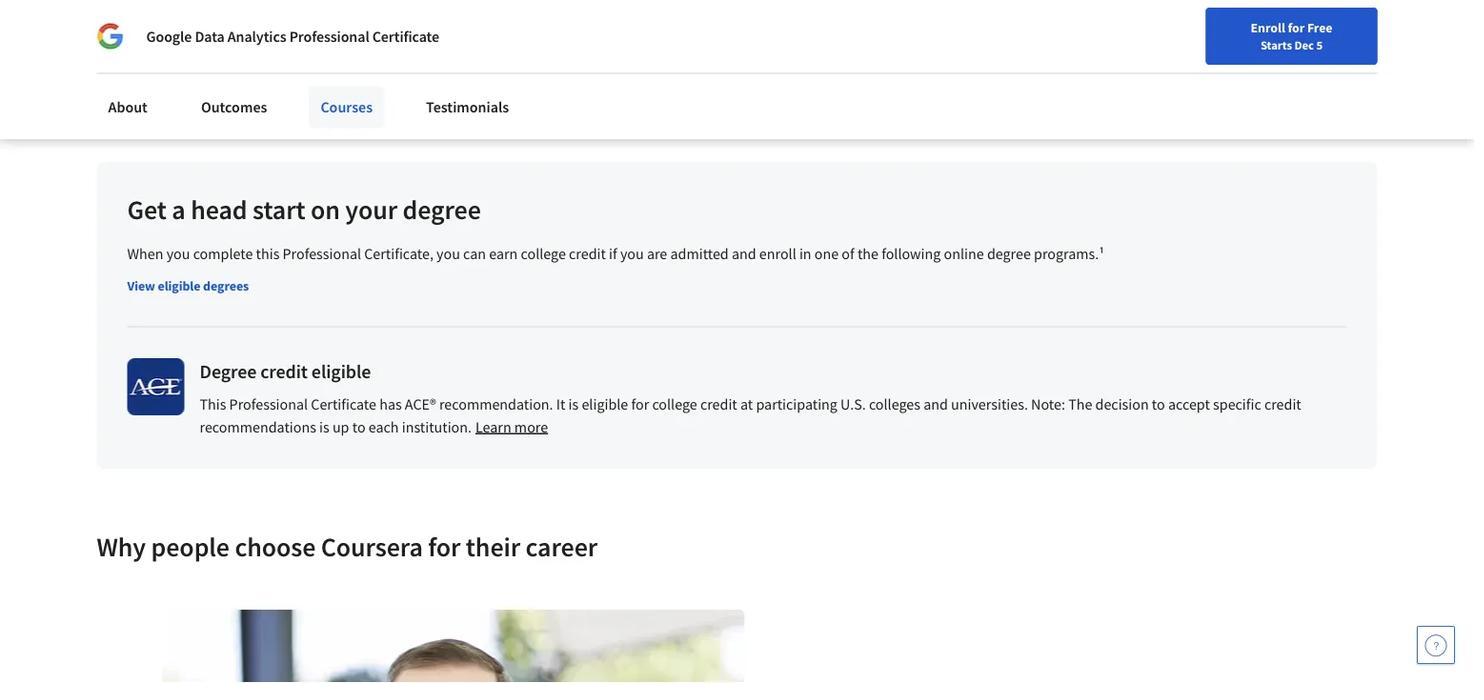 Task type: locate. For each thing, give the bounding box(es) containing it.
for
[[1288, 19, 1305, 36], [631, 395, 649, 414], [428, 531, 461, 564]]

you right if
[[620, 244, 644, 264]]

credit left if
[[569, 244, 606, 264]]

degree
[[403, 193, 481, 227], [987, 244, 1031, 264]]

google image
[[97, 23, 123, 50]]

1 horizontal spatial to
[[1152, 395, 1166, 414]]

0 horizontal spatial college
[[521, 244, 566, 264]]

has
[[380, 395, 402, 414]]

for inside this professional certificate has ace® recommendation. it is eligible for college credit at participating u.s. colleges and universities. note: the decision to accept specific credit recommendations is up to each institution.
[[631, 395, 649, 414]]

college left at
[[652, 395, 698, 414]]

to right up
[[352, 418, 366, 437]]

free
[[1308, 19, 1333, 36]]

professional
[[289, 27, 370, 46], [283, 244, 361, 264], [229, 395, 308, 414]]

2 horizontal spatial for
[[1288, 19, 1305, 36]]

0 horizontal spatial to
[[352, 418, 366, 437]]

1 vertical spatial and
[[924, 395, 948, 414]]

1 vertical spatial certificate
[[311, 395, 377, 414]]

google
[[146, 27, 192, 46]]

specific
[[1214, 395, 1262, 414]]

outcomes link
[[190, 86, 279, 128]]

0 vertical spatial eligible
[[158, 278, 201, 295]]

eligible right "view"
[[158, 278, 201, 295]]

0 vertical spatial to
[[1152, 395, 1166, 414]]

universities.
[[951, 395, 1028, 414]]

0 horizontal spatial and
[[732, 244, 757, 264]]

3 you from the left
[[620, 244, 644, 264]]

ace logo image
[[127, 359, 184, 416]]

0 horizontal spatial you
[[167, 244, 190, 264]]

1 horizontal spatial college
[[652, 395, 698, 414]]

people
[[151, 531, 230, 564]]

0 vertical spatial is
[[569, 395, 579, 414]]

college
[[521, 244, 566, 264], [652, 395, 698, 414]]

is
[[569, 395, 579, 414], [319, 418, 330, 437]]

why people choose coursera for their career
[[97, 531, 598, 564]]

to
[[1152, 395, 1166, 414], [352, 418, 366, 437]]

can
[[463, 244, 486, 264]]

this professional certificate has ace® recommendation. it is eligible for college credit at participating u.s. colleges and universities. note: the decision to accept specific credit recommendations is up to each institution.
[[200, 395, 1302, 437]]

for left their
[[428, 531, 461, 564]]

and
[[732, 244, 757, 264], [924, 395, 948, 414]]

view
[[127, 278, 155, 295]]

1 vertical spatial for
[[631, 395, 649, 414]]

and left enroll
[[732, 244, 757, 264]]

you right 'when'
[[167, 244, 190, 264]]

1 horizontal spatial degree
[[987, 244, 1031, 264]]

dec
[[1295, 37, 1314, 52]]

1 horizontal spatial for
[[631, 395, 649, 414]]

certificate
[[372, 27, 439, 46], [311, 395, 377, 414]]

about link
[[97, 86, 159, 128]]

about
[[108, 97, 148, 116]]

1 horizontal spatial and
[[924, 395, 948, 414]]

1 horizontal spatial is
[[569, 395, 579, 414]]

certificate up up
[[311, 395, 377, 414]]

of
[[842, 244, 855, 264]]

and inside this professional certificate has ace® recommendation. it is eligible for college credit at participating u.s. colleges and universities. note: the decision to accept specific credit recommendations is up to each institution.
[[924, 395, 948, 414]]

2 horizontal spatial you
[[620, 244, 644, 264]]

1 vertical spatial is
[[319, 418, 330, 437]]

courses link
[[309, 86, 384, 128]]

menu item
[[1075, 19, 1197, 81]]

each
[[369, 418, 399, 437]]

to left accept
[[1152, 395, 1166, 414]]

0 vertical spatial and
[[732, 244, 757, 264]]

learn more
[[476, 418, 548, 437]]

accept
[[1169, 395, 1211, 414]]

get a head start on your degree
[[127, 193, 481, 227]]

2 vertical spatial professional
[[229, 395, 308, 414]]

degree
[[200, 360, 257, 384]]

degree right "online"
[[987, 244, 1031, 264]]

ace®
[[405, 395, 436, 414]]

admitted
[[671, 244, 729, 264]]

and right colleges
[[924, 395, 948, 414]]

professional inside this professional certificate has ace® recommendation. it is eligible for college credit at participating u.s. colleges and universities. note: the decision to accept specific credit recommendations is up to each institution.
[[229, 395, 308, 414]]

1 vertical spatial degree
[[987, 244, 1031, 264]]

0 horizontal spatial is
[[319, 418, 330, 437]]

you
[[167, 244, 190, 264], [437, 244, 460, 264], [620, 244, 644, 264]]

eligible right it
[[582, 395, 628, 414]]

coursera
[[321, 531, 423, 564]]

learn
[[476, 418, 512, 437]]

credit
[[569, 244, 606, 264], [260, 360, 308, 384], [701, 395, 738, 414], [1265, 395, 1302, 414]]

professional down on at the left top of page
[[283, 244, 361, 264]]

0 horizontal spatial eligible
[[158, 278, 201, 295]]

if
[[609, 244, 617, 264]]

view eligible degrees
[[127, 278, 249, 295]]

help center image
[[1425, 634, 1448, 657]]

0 vertical spatial degree
[[403, 193, 481, 227]]

0 horizontal spatial for
[[428, 531, 461, 564]]

certificate up courses link
[[372, 27, 439, 46]]

None search field
[[272, 12, 691, 50]]

one
[[815, 244, 839, 264]]

up
[[333, 418, 349, 437]]

professional up recommendations
[[229, 395, 308, 414]]

is left up
[[319, 418, 330, 437]]

professional right analytics
[[289, 27, 370, 46]]

eligible up up
[[312, 360, 371, 384]]

starts
[[1261, 37, 1293, 52]]

for up the dec
[[1288, 19, 1305, 36]]

institution.
[[402, 418, 472, 437]]

for right it
[[631, 395, 649, 414]]

0 vertical spatial for
[[1288, 19, 1305, 36]]

degree up can at top left
[[403, 193, 481, 227]]

2 horizontal spatial eligible
[[582, 395, 628, 414]]

college right earn
[[521, 244, 566, 264]]

1 horizontal spatial you
[[437, 244, 460, 264]]

eligible
[[158, 278, 201, 295], [312, 360, 371, 384], [582, 395, 628, 414]]

online
[[944, 244, 984, 264]]

you left can at top left
[[437, 244, 460, 264]]

is right it
[[569, 395, 579, 414]]

1 vertical spatial eligible
[[312, 360, 371, 384]]

2 vertical spatial for
[[428, 531, 461, 564]]

when you complete this professional certificate, you can earn college credit if you are admitted and enroll in one of the following online degree programs.¹
[[127, 244, 1105, 264]]

note:
[[1031, 395, 1066, 414]]

degree credit eligible
[[200, 360, 371, 384]]

skills
[[132, 17, 167, 36]]

2 vertical spatial eligible
[[582, 395, 628, 414]]

1 vertical spatial college
[[652, 395, 698, 414]]



Task type: describe. For each thing, give the bounding box(es) containing it.
2 you from the left
[[437, 244, 460, 264]]

eligible inside this professional certificate has ace® recommendation. it is eligible for college credit at participating u.s. colleges and universities. note: the decision to accept specific credit recommendations is up to each institution.
[[582, 395, 628, 414]]

0 vertical spatial certificate
[[372, 27, 439, 46]]

0 vertical spatial professional
[[289, 27, 370, 46]]

credit left at
[[701, 395, 738, 414]]

learn more link
[[476, 418, 548, 437]]

when
[[127, 244, 163, 264]]

head
[[191, 193, 247, 227]]

gain
[[209, 17, 236, 36]]

credit right specific
[[1265, 395, 1302, 414]]

get
[[127, 193, 167, 227]]

this
[[200, 395, 226, 414]]

in
[[800, 244, 812, 264]]

start
[[253, 193, 306, 227]]

earn
[[489, 244, 518, 264]]

view eligible degrees button
[[127, 277, 249, 296]]

certificate inside this professional certificate has ace® recommendation. it is eligible for college credit at participating u.s. colleges and universities. note: the decision to accept specific credit recommendations is up to each institution.
[[311, 395, 377, 414]]

skills you'll gain
[[132, 17, 236, 36]]

outcomes
[[201, 97, 267, 116]]

following
[[882, 244, 941, 264]]

career
[[526, 531, 598, 564]]

testimonials
[[426, 97, 509, 116]]

5
[[1317, 37, 1323, 52]]

for inside enroll for free starts dec 5
[[1288, 19, 1305, 36]]

coursera image
[[23, 15, 144, 46]]

programs.¹
[[1034, 244, 1105, 264]]

are
[[647, 244, 668, 264]]

a
[[172, 193, 186, 227]]

complete
[[193, 244, 253, 264]]

the
[[1069, 395, 1093, 414]]

0 horizontal spatial degree
[[403, 193, 481, 227]]

analytics
[[228, 27, 286, 46]]

participating
[[756, 395, 838, 414]]

recommendation.
[[439, 395, 553, 414]]

this
[[256, 244, 280, 264]]

your
[[345, 193, 398, 227]]

college inside this professional certificate has ace® recommendation. it is eligible for college credit at participating u.s. colleges and universities. note: the decision to accept specific credit recommendations is up to each institution.
[[652, 395, 698, 414]]

data
[[195, 27, 225, 46]]

u.s.
[[841, 395, 866, 414]]

testimonials link
[[415, 86, 521, 128]]

enroll for free starts dec 5
[[1251, 19, 1333, 52]]

recommendations
[[200, 418, 316, 437]]

more
[[515, 418, 548, 437]]

the
[[858, 244, 879, 264]]

1 vertical spatial to
[[352, 418, 366, 437]]

0 vertical spatial college
[[521, 244, 566, 264]]

credit right degree
[[260, 360, 308, 384]]

eligible inside "button"
[[158, 278, 201, 295]]

colleges
[[869, 395, 921, 414]]

learner scott h usa image
[[162, 610, 745, 683]]

why
[[97, 531, 146, 564]]

it
[[556, 395, 566, 414]]

certificate,
[[364, 244, 434, 264]]

on
[[311, 193, 340, 227]]

decision
[[1096, 395, 1149, 414]]

enroll
[[1251, 19, 1286, 36]]

1 vertical spatial professional
[[283, 244, 361, 264]]

courses
[[321, 97, 373, 116]]

show notifications image
[[1217, 24, 1240, 47]]

degrees
[[203, 278, 249, 295]]

1 you from the left
[[167, 244, 190, 264]]

their
[[466, 531, 521, 564]]

you'll
[[170, 17, 206, 36]]

google data analytics professional certificate
[[146, 27, 439, 46]]

at
[[741, 395, 753, 414]]

choose
[[235, 531, 316, 564]]

enroll
[[760, 244, 797, 264]]

1 horizontal spatial eligible
[[312, 360, 371, 384]]



Task type: vqa. For each thing, say whether or not it's contained in the screenshot.
you
yes



